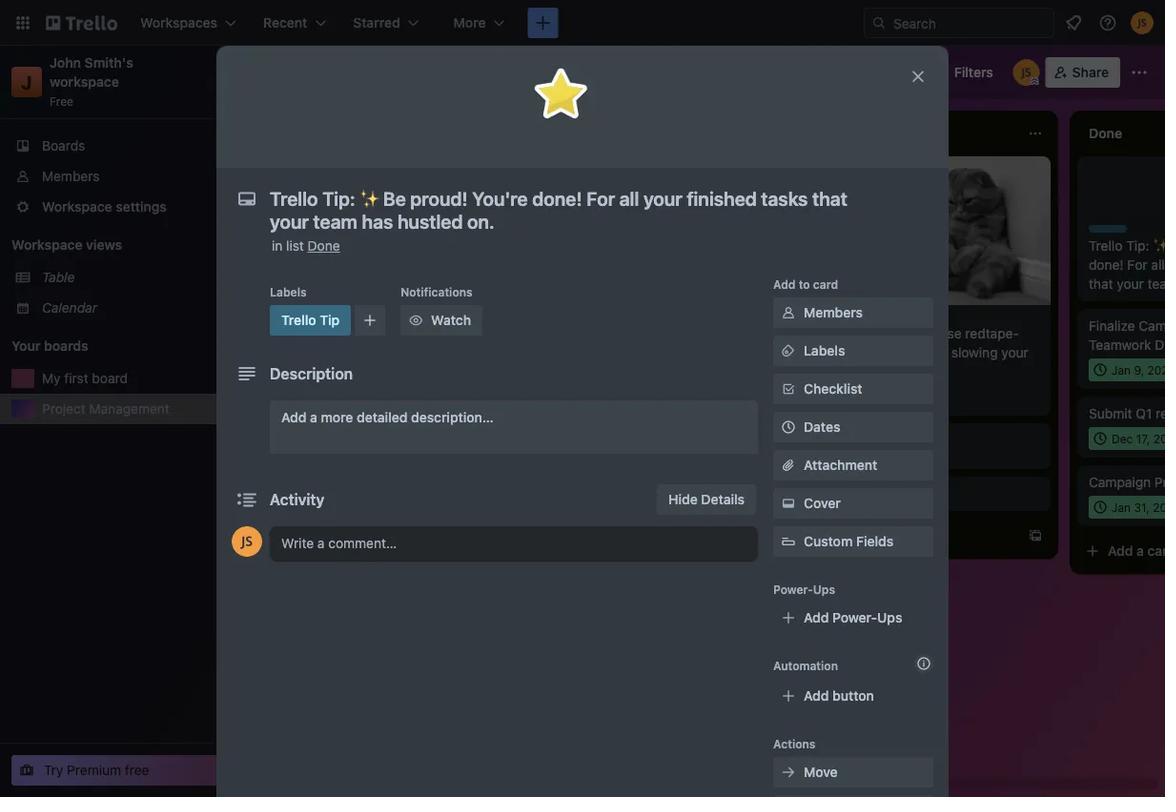 Task type: vqa. For each thing, say whether or not it's contained in the screenshot.
the bottommost visibility
no



Task type: locate. For each thing, give the bounding box(es) containing it.
tip: for 💬for
[[585, 177, 608, 193]]

sm image inside checklist link
[[779, 379, 798, 399]]

0 horizontal spatial your
[[383, 196, 410, 212]]

Search field
[[887, 9, 1054, 37]]

power-ups
[[773, 583, 835, 596]]

jan left 31,
[[1112, 501, 1131, 514]]

1 vertical spatial a
[[866, 528, 873, 543]]

tip for trello tip: this is where assigned tasks live so that your team can see who's working on what and when it's due.
[[310, 165, 328, 178]]

this
[[341, 177, 367, 193]]

those for slowing
[[927, 326, 962, 341]]

0 vertical spatial labels
[[270, 285, 307, 298]]

20 right 31,
[[1153, 501, 1165, 514]]

1 horizontal spatial labels
[[804, 343, 845, 358]]

1 vertical spatial team
[[818, 364, 849, 379]]

members link down boards at the left of the page
[[0, 161, 248, 192]]

a left 'more'
[[310, 409, 317, 425]]

team inside the trello tip trello tip: splash those redtape- heavy issues that are slowing your team down here.
[[818, 364, 849, 379]]

add a more detailed description…
[[281, 409, 494, 425]]

tip: inside trello tip trello tip: this is where assigned tasks live so that your team can see who's working on what and when it's due.
[[314, 177, 337, 193]]

tasks
[[276, 196, 309, 212], [547, 196, 580, 212]]

1 horizontal spatial john smith (johnsmith38824343) image
[[1013, 59, 1040, 86]]

0 vertical spatial those
[[649, 177, 683, 193]]

sm image
[[779, 303, 798, 322], [779, 341, 798, 360], [779, 494, 798, 513]]

tip: inside "trello tip trello tip: 💬for those in-between tasks that are almost done but also awaiting one last step."
[[585, 177, 608, 193]]

0 horizontal spatial are
[[611, 196, 631, 212]]

2 20 from the top
[[1153, 501, 1165, 514]]

tasks up awaiting
[[547, 196, 580, 212]]

trello tip
[[281, 312, 340, 328]]

0 horizontal spatial those
[[649, 177, 683, 193]]

sm image inside watch button
[[406, 311, 425, 330]]

a down cover link
[[866, 528, 873, 543]]

1 horizontal spatial members
[[804, 305, 863, 320]]

2 sm image from the top
[[779, 341, 798, 360]]

the
[[322, 425, 342, 440]]

ups down fields on the right bottom of the page
[[877, 610, 902, 625]]

members down boards at the left of the page
[[42, 168, 100, 184]]

0 vertical spatial your
[[383, 196, 410, 212]]

tip for trello tip: 💬for those in-between tasks that are almost done but also awaiting one last step.
[[581, 165, 598, 178]]

1 horizontal spatial color: orange, title: "one more step" element
[[818, 431, 856, 439]]

tip inside trello tip trello tip: ✨
[[1123, 226, 1140, 239]]

activity
[[270, 491, 325, 509]]

jan inside jan 9, 202 checkbox
[[1112, 363, 1131, 377]]

sm image for labels
[[779, 341, 798, 360]]

1 vertical spatial are
[[928, 345, 948, 360]]

0 vertical spatial 20
[[1153, 432, 1165, 445]]

sm image inside cover link
[[779, 494, 798, 513]]

free
[[125, 762, 149, 778]]

tip: up issues
[[855, 326, 879, 341]]

color: orange, title: "one more step" element
[[276, 370, 315, 378], [818, 431, 856, 439]]

are inside the trello tip trello tip: splash those redtape- heavy issues that are slowing your team down here.
[[928, 345, 948, 360]]

edit
[[276, 329, 300, 345]]

color: sky, title: "trello tip" element left ✨
[[1089, 225, 1140, 239]]

but
[[714, 196, 734, 212]]

0 vertical spatial are
[[611, 196, 631, 212]]

those inside the trello tip trello tip: splash those redtape- heavy issues that are slowing your team down here.
[[927, 326, 962, 341]]

those
[[649, 177, 683, 193], [927, 326, 962, 341]]

team up and
[[414, 196, 445, 212]]

star image
[[531, 65, 592, 126]]

tip: inside the trello tip trello tip: splash those redtape- heavy issues that are slowing your team down here.
[[855, 326, 879, 341]]

team up checklist
[[818, 364, 849, 379]]

details
[[701, 491, 745, 507]]

also
[[738, 196, 763, 212]]

design team sketch site banner
[[276, 276, 391, 303]]

it's
[[276, 234, 295, 250]]

show menu image
[[1130, 63, 1149, 82]]

list right in
[[286, 238, 304, 254]]

sm image right create from template… icon
[[779, 379, 798, 399]]

1 vertical spatial color: orange, title: "one more step" element
[[818, 431, 856, 439]]

0 horizontal spatial ups
[[813, 583, 835, 596]]

1 horizontal spatial that
[[583, 196, 608, 212]]

color: orange, title: "one more step" element for curate
[[276, 370, 315, 378]]

button
[[832, 688, 874, 704]]

site
[[322, 287, 344, 303]]

down
[[852, 364, 886, 379]]

0 horizontal spatial power-
[[773, 583, 813, 596]]

that up here.
[[900, 345, 925, 360]]

tip: left 💬for
[[585, 177, 608, 193]]

1 vertical spatial list
[[383, 383, 401, 399]]

slowing
[[951, 345, 998, 360]]

Jan 9, 202 checkbox
[[1089, 358, 1165, 381]]

1 horizontal spatial your
[[1001, 345, 1029, 360]]

that down is
[[355, 196, 379, 212]]

add a more detailed description… link
[[270, 400, 758, 454]]

team inside trello tip trello tip: this is where assigned tasks live so that your team can see who's working on what and when it's due.
[[414, 196, 445, 212]]

create from template… image
[[757, 379, 772, 395]]

0 vertical spatial sketch
[[276, 287, 319, 303]]

those up almost
[[649, 177, 683, 193]]

0 vertical spatial sm image
[[779, 303, 798, 322]]

members for bottom members link
[[804, 305, 863, 320]]

0 vertical spatial color: orange, title: "one more step" element
[[276, 370, 315, 378]]

campaign pr
[[1089, 474, 1165, 490]]

2 jan from the top
[[1112, 501, 1131, 514]]

sketch
[[276, 287, 319, 303], [276, 425, 319, 440]]

0 vertical spatial members link
[[0, 161, 248, 192]]

20 right 17,
[[1153, 432, 1165, 445]]

john smith (johnsmith38824343) image
[[1131, 11, 1154, 34], [1013, 59, 1040, 86], [232, 526, 262, 557]]

tip left ✨
[[1123, 226, 1140, 239]]

ups up the add power-ups on the right bottom
[[813, 583, 835, 596]]

team
[[414, 196, 445, 212], [818, 364, 849, 379]]

2 horizontal spatial that
[[900, 345, 925, 360]]

boards
[[42, 138, 85, 153]]

views
[[86, 237, 122, 253]]

tip up live
[[310, 165, 328, 178]]

members for the leftmost members link
[[42, 168, 100, 184]]

finalize cam link
[[1089, 317, 1165, 355]]

20 for campaign pr
[[1153, 501, 1165, 514]]

20
[[1153, 432, 1165, 445], [1153, 501, 1165, 514]]

awaiting
[[547, 215, 598, 231]]

primary element
[[0, 0, 1165, 46]]

labels up the trello tip
[[270, 285, 307, 298]]

jan left 9,
[[1112, 363, 1131, 377]]

2 sketch from the top
[[276, 425, 319, 440]]

premium
[[67, 762, 121, 778]]

a for more
[[310, 409, 317, 425]]

members link up labels link at the right top of page
[[773, 297, 933, 328]]

color: sky, title: "trello tip" element
[[276, 164, 328, 178], [547, 164, 598, 178], [1089, 225, 1140, 239], [270, 305, 351, 336], [818, 313, 869, 327]]

tip: for this
[[314, 177, 337, 193]]

dec 17, 20
[[1112, 432, 1165, 445]]

move
[[804, 764, 838, 780]]

tasks inside "trello tip trello tip: 💬for those in-between tasks that are almost done but also awaiting one last step."
[[547, 196, 580, 212]]

a inside button
[[866, 528, 873, 543]]

automation image
[[891, 57, 918, 84]]

0 vertical spatial card
[[813, 277, 838, 291]]

campaign
[[1089, 474, 1151, 490]]

your down the redtape-
[[1001, 345, 1029, 360]]

checklist link
[[773, 374, 933, 404]]

1 vertical spatial those
[[927, 326, 962, 341]]

list up "add a more detailed description…" on the left bottom of the page
[[383, 383, 401, 399]]

watch
[[431, 312, 471, 328]]

0 horizontal spatial color: orange, title: "one more step" element
[[276, 370, 315, 378]]

so
[[337, 196, 351, 212]]

filters button
[[926, 57, 999, 88]]

workspace views
[[11, 237, 122, 253]]

20 inside checkbox
[[1153, 501, 1165, 514]]

card right to
[[813, 277, 838, 291]]

20 for submit q1 re
[[1153, 432, 1165, 445]]

almost
[[634, 196, 675, 212]]

1 vertical spatial 20
[[1153, 501, 1165, 514]]

1 tasks from the left
[[276, 196, 309, 212]]

font
[[453, 425, 480, 440]]

sm image left the cover
[[779, 494, 798, 513]]

0 horizontal spatial labels
[[270, 285, 307, 298]]

sketch the "teamy dreamy" font
[[276, 425, 480, 440]]

are for slowing
[[928, 345, 948, 360]]

Jan 31, 20 checkbox
[[1089, 496, 1165, 519]]

sm image down actions
[[779, 763, 798, 782]]

20 inside checkbox
[[1153, 432, 1165, 445]]

1 vertical spatial sm image
[[779, 379, 798, 399]]

that inside "trello tip trello tip: 💬for those in-between tasks that are almost done but also awaiting one last step."
[[583, 196, 608, 212]]

1 vertical spatial members
[[804, 305, 863, 320]]

can
[[448, 196, 470, 212]]

0 horizontal spatial tasks
[[276, 196, 309, 212]]

sm image left watch
[[406, 311, 425, 330]]

members
[[42, 168, 100, 184], [804, 305, 863, 320]]

that for tasks
[[583, 196, 608, 212]]

1 jan from the top
[[1112, 363, 1131, 377]]

3 sm image from the top
[[779, 494, 798, 513]]

that inside the trello tip trello tip: splash those redtape- heavy issues that are slowing your team down here.
[[900, 345, 925, 360]]

budget
[[818, 486, 863, 501]]

see
[[474, 196, 496, 212]]

your up what at the left
[[383, 196, 410, 212]]

1 horizontal spatial those
[[927, 326, 962, 341]]

search image
[[871, 15, 887, 31]]

try
[[44, 762, 63, 778]]

cam
[[1139, 318, 1165, 334]]

add power-ups
[[804, 610, 902, 625]]

edit email drafts link
[[276, 328, 498, 347]]

tip left 💬for
[[581, 165, 598, 178]]

open information menu image
[[1098, 13, 1117, 32]]

sketch inside the design team sketch site banner
[[276, 287, 319, 303]]

color: orange, title: "one more step" element up 'curate'
[[276, 370, 315, 378]]

1 horizontal spatial a
[[866, 528, 873, 543]]

0 horizontal spatial that
[[355, 196, 379, 212]]

0 vertical spatial a
[[310, 409, 317, 425]]

that up one
[[583, 196, 608, 212]]

boards
[[44, 338, 88, 354]]

jan
[[1112, 363, 1131, 377], [1112, 501, 1131, 514]]

team for assigned
[[414, 196, 445, 212]]

1 horizontal spatial team
[[818, 364, 849, 379]]

sketch left the the
[[276, 425, 319, 440]]

on
[[369, 215, 384, 231]]

0 horizontal spatial john smith (johnsmith38824343) image
[[232, 526, 262, 557]]

power- down the custom
[[773, 583, 813, 596]]

in
[[272, 238, 283, 254]]

card down approval
[[877, 528, 905, 543]]

trello tip: this is where assigned tasks live so that your team can see who's working on what and when it's due. link
[[276, 175, 498, 252]]

None text field
[[260, 181, 890, 238]]

color: sky, title: "trello tip" element up awaiting
[[547, 164, 598, 178]]

0 vertical spatial jan
[[1112, 363, 1131, 377]]

0 vertical spatial team
[[414, 196, 445, 212]]

card inside button
[[877, 528, 905, 543]]

1 horizontal spatial ups
[[877, 610, 902, 625]]

your for where
[[383, 196, 410, 212]]

hide details link
[[657, 484, 756, 515]]

1 horizontal spatial power-
[[832, 610, 877, 625]]

tip: left ✨
[[1126, 238, 1149, 254]]

sm image inside labels link
[[779, 341, 798, 360]]

your inside trello tip trello tip: this is where assigned tasks live so that your team can see who's working on what and when it's due.
[[383, 196, 410, 212]]

tip: up live
[[314, 177, 337, 193]]

power- down power-ups
[[832, 610, 877, 625]]

one
[[602, 215, 625, 231]]

redtape-
[[965, 326, 1019, 341]]

sm image for cover
[[779, 494, 798, 513]]

custom fields button
[[773, 532, 933, 551]]

tip: inside trello tip trello tip: ✨
[[1126, 238, 1149, 254]]

sm image left "heavy"
[[779, 341, 798, 360]]

1 vertical spatial jan
[[1112, 501, 1131, 514]]

0 horizontal spatial card
[[813, 277, 838, 291]]

jan inside jan 31, 20 checkbox
[[1112, 501, 1131, 514]]

members down add to card
[[804, 305, 863, 320]]

1 horizontal spatial are
[[928, 345, 948, 360]]

sm image
[[406, 311, 425, 330], [779, 379, 798, 399], [779, 763, 798, 782]]

that
[[355, 196, 379, 212], [583, 196, 608, 212], [900, 345, 925, 360]]

try premium free
[[44, 762, 149, 778]]

jan 31, 20
[[1112, 501, 1165, 514]]

color: sky, title: "trello tip" element up live
[[276, 164, 328, 178]]

1 vertical spatial power-
[[832, 610, 877, 625]]

share
[[1072, 64, 1109, 80]]

tasks inside trello tip trello tip: this is where assigned tasks live so that your team can see who's working on what and when it's due.
[[276, 196, 309, 212]]

0 vertical spatial members
[[42, 168, 100, 184]]

0 horizontal spatial members
[[42, 168, 100, 184]]

those up slowing
[[927, 326, 962, 341]]

here.
[[889, 364, 921, 379]]

john smith (johnsmith38824343) image inside primary element
[[1131, 11, 1154, 34]]

tip inside "trello tip trello tip: 💬for those in-between tasks that are almost done but also awaiting one last step."
[[581, 165, 598, 178]]

1 20 from the top
[[1153, 432, 1165, 445]]

0 vertical spatial power-
[[773, 583, 813, 596]]

add a card button
[[807, 521, 1020, 551]]

are left slowing
[[928, 345, 948, 360]]

sketch up the trello tip
[[276, 287, 319, 303]]

2 vertical spatial john smith (johnsmith38824343) image
[[232, 526, 262, 557]]

1 vertical spatial sketch
[[276, 425, 319, 440]]

1 vertical spatial card
[[877, 528, 905, 543]]

sm image down add to card
[[779, 303, 798, 322]]

tip inside trello tip trello tip: this is where assigned tasks live so that your team can see who's working on what and when it's due.
[[310, 165, 328, 178]]

add for add power-ups
[[804, 610, 829, 625]]

your inside the trello tip trello tip: splash those redtape- heavy issues that are slowing your team down here.
[[1001, 345, 1029, 360]]

tip up labels link at the right top of page
[[852, 314, 869, 327]]

labels up checklist
[[804, 343, 845, 358]]

2 vertical spatial sm image
[[779, 763, 798, 782]]

dec
[[1112, 432, 1133, 445]]

1 horizontal spatial members link
[[773, 297, 933, 328]]

sm image inside move link
[[779, 763, 798, 782]]

2 vertical spatial sm image
[[779, 494, 798, 513]]

0 vertical spatial list
[[286, 238, 304, 254]]

0 horizontal spatial a
[[310, 409, 317, 425]]

tasks up who's on the left
[[276, 196, 309, 212]]

are down 💬for
[[611, 196, 631, 212]]

attachment
[[804, 457, 877, 473]]

sm image for checklist
[[779, 379, 798, 399]]

0 horizontal spatial team
[[414, 196, 445, 212]]

sm image for watch
[[406, 311, 425, 330]]

2 tasks from the left
[[547, 196, 580, 212]]

those inside "trello tip trello tip: 💬for those in-between tasks that are almost done but also awaiting one last step."
[[649, 177, 683, 193]]

1 horizontal spatial tasks
[[547, 196, 580, 212]]

1 sketch from the top
[[276, 287, 319, 303]]

due.
[[299, 234, 326, 250]]

trello tip trello tip: splash those redtape- heavy issues that are slowing your team down here.
[[818, 314, 1029, 379]]

color: orange, title: "one more step" element up freelancer
[[818, 431, 856, 439]]

email
[[304, 329, 336, 345]]

1 vertical spatial john smith (johnsmith38824343) image
[[1013, 59, 1040, 86]]

your
[[383, 196, 410, 212], [1001, 345, 1029, 360]]

management
[[89, 401, 170, 417]]

0 vertical spatial john smith (johnsmith38824343) image
[[1131, 11, 1154, 34]]

1 horizontal spatial card
[[877, 528, 905, 543]]

1 vertical spatial sm image
[[779, 341, 798, 360]]

trello tip: 💬for those in-between tasks that are almost done but also awaiting one last step. link
[[547, 175, 768, 233]]

1 vertical spatial your
[[1001, 345, 1029, 360]]

2 horizontal spatial john smith (johnsmith38824343) image
[[1131, 11, 1154, 34]]

heavy
[[818, 345, 854, 360]]

sm image inside members link
[[779, 303, 798, 322]]

1 sm image from the top
[[779, 303, 798, 322]]

are inside "trello tip trello tip: 💬for those in-between tasks that are almost done but also awaiting one last step."
[[611, 196, 631, 212]]

0 vertical spatial sm image
[[406, 311, 425, 330]]



Task type: describe. For each thing, give the bounding box(es) containing it.
color: sky, title: "trello tip" element for this
[[276, 164, 328, 178]]

power- inside add power-ups link
[[832, 610, 877, 625]]

workspace
[[11, 237, 83, 253]]

17,
[[1136, 432, 1150, 445]]

create board or workspace image
[[533, 13, 552, 32]]

9,
[[1134, 363, 1144, 377]]

dreamy"
[[396, 425, 449, 440]]

john
[[50, 55, 81, 71]]

my first board link
[[42, 369, 236, 388]]

1 vertical spatial ups
[[877, 610, 902, 625]]

budget approval
[[818, 486, 919, 501]]

what
[[388, 215, 417, 231]]

those for almost
[[649, 177, 683, 193]]

curate customer list
[[276, 383, 401, 399]]

tip: for splash
[[855, 326, 879, 341]]

checklist
[[804, 381, 862, 397]]

my
[[42, 370, 61, 386]]

custom fields
[[804, 533, 893, 549]]

labels link
[[773, 336, 933, 366]]

and
[[421, 215, 444, 231]]

dates button
[[773, 412, 933, 442]]

q1
[[1136, 406, 1152, 421]]

1 horizontal spatial list
[[383, 383, 401, 399]]

campaign pr link
[[1089, 473, 1165, 492]]

is
[[370, 177, 380, 193]]

1 vertical spatial labels
[[804, 343, 845, 358]]

202
[[1147, 363, 1165, 377]]

drafts
[[340, 329, 376, 345]]

share button
[[1046, 57, 1120, 88]]

board button
[[525, 57, 627, 88]]

trello tip: ✨ link
[[1089, 236, 1165, 294]]

trello tip: splash those redtape- heavy issues that are slowing your team down here. link
[[818, 324, 1039, 381]]

1 vertical spatial members link
[[773, 297, 933, 328]]

board
[[92, 370, 128, 386]]

add for add button
[[804, 688, 829, 704]]

are for almost
[[611, 196, 631, 212]]

cover
[[804, 495, 841, 511]]

freelancer contracts link
[[818, 442, 1039, 461]]

card for add a card
[[877, 528, 905, 543]]

add board image
[[221, 338, 236, 354]]

submit
[[1089, 406, 1132, 421]]

31,
[[1134, 501, 1150, 514]]

my first board
[[42, 370, 128, 386]]

tasks for live
[[276, 196, 309, 212]]

add for add a card
[[837, 528, 862, 543]]

freelancer contracts
[[818, 444, 945, 460]]

add button button
[[773, 681, 933, 711]]

tip for trello tip: ✨
[[1123, 226, 1140, 239]]

jan for finalize
[[1112, 363, 1131, 377]]

tip up edit email drafts
[[320, 312, 340, 328]]

that for issues
[[900, 345, 925, 360]]

j link
[[11, 67, 42, 97]]

color: purple, title: "design team" element
[[276, 275, 347, 289]]

cover link
[[773, 488, 933, 519]]

filters
[[954, 64, 993, 80]]

that inside trello tip trello tip: this is where assigned tasks live so that your team can see who's working on what and when it's due.
[[355, 196, 379, 212]]

0 vertical spatial ups
[[813, 583, 835, 596]]

done
[[308, 238, 340, 254]]

0 horizontal spatial members link
[[0, 161, 248, 192]]

curate customer list link
[[276, 381, 498, 400]]

in list done
[[272, 238, 340, 254]]

tasks for that
[[547, 196, 580, 212]]

project
[[42, 401, 86, 417]]

detailed
[[357, 409, 408, 425]]

smith's
[[85, 55, 133, 71]]

Write a comment text field
[[270, 526, 758, 561]]

hide details
[[668, 491, 745, 507]]

Dec 17, 20 checkbox
[[1089, 427, 1165, 450]]

team for heavy
[[818, 364, 849, 379]]

sm image for members
[[779, 303, 798, 322]]

color: orange, title: "one more step" element for freelancer
[[818, 431, 856, 439]]

freelancer
[[818, 444, 883, 460]]

table
[[42, 269, 75, 285]]

sketch site banner link
[[276, 286, 498, 305]]

where
[[384, 177, 422, 193]]

add button
[[804, 688, 874, 704]]

done link
[[308, 238, 340, 254]]

color: sky, title: "trello tip" element for ✨
[[1089, 225, 1140, 239]]

pr
[[1155, 474, 1165, 490]]

add for add to card
[[773, 277, 796, 291]]

john smith's workspace link
[[50, 55, 137, 90]]

first
[[64, 370, 88, 386]]

jan 9, 202
[[1112, 363, 1165, 377]]

re
[[1156, 406, 1165, 421]]

who's
[[276, 215, 313, 231]]

between
[[704, 177, 756, 193]]

done
[[679, 196, 710, 212]]

"teamy
[[346, 425, 392, 440]]

banner
[[348, 287, 391, 303]]

move link
[[773, 757, 933, 788]]

color: sky, title: "trello tip" element for 💬for
[[547, 164, 598, 178]]

submit q1 re
[[1089, 406, 1165, 421]]

add a card
[[837, 528, 905, 543]]

edit email drafts
[[276, 329, 376, 345]]

jan for campaign
[[1112, 501, 1131, 514]]

contracts
[[887, 444, 945, 460]]

sm image for move
[[779, 763, 798, 782]]

0 horizontal spatial list
[[286, 238, 304, 254]]

your boards
[[11, 338, 88, 354]]

card for add to card
[[813, 277, 838, 291]]

tip: for ✨
[[1126, 238, 1149, 254]]

color: sky, title: "trello tip" element up labels link at the right top of page
[[818, 313, 869, 327]]

tip inside the trello tip trello tip: splash those redtape- heavy issues that are slowing your team down here.
[[852, 314, 869, 327]]

trello tip trello tip: 💬for those in-between tasks that are almost done but also awaiting one last step.
[[547, 165, 763, 231]]

💬for
[[611, 177, 645, 193]]

issues
[[858, 345, 897, 360]]

0 notifications image
[[1062, 11, 1085, 34]]

finalize cam
[[1089, 318, 1165, 353]]

your boards with 2 items element
[[11, 335, 193, 358]]

customer
[[321, 383, 379, 399]]

a for card
[[866, 528, 873, 543]]

calendar
[[42, 300, 97, 316]]

1
[[841, 390, 846, 403]]

board
[[557, 64, 595, 80]]

custom
[[804, 533, 853, 549]]

description
[[270, 365, 353, 383]]

add for add a more detailed description…
[[281, 409, 306, 425]]

color: sky, title: "trello tip" element down site
[[270, 305, 351, 336]]

workspace
[[50, 74, 119, 90]]

your for redtape-
[[1001, 345, 1029, 360]]

create from template… image
[[1028, 528, 1043, 543]]

project management link
[[42, 399, 236, 419]]

john smith's workspace free
[[50, 55, 137, 108]]

submit q1 re link
[[1089, 404, 1165, 423]]



